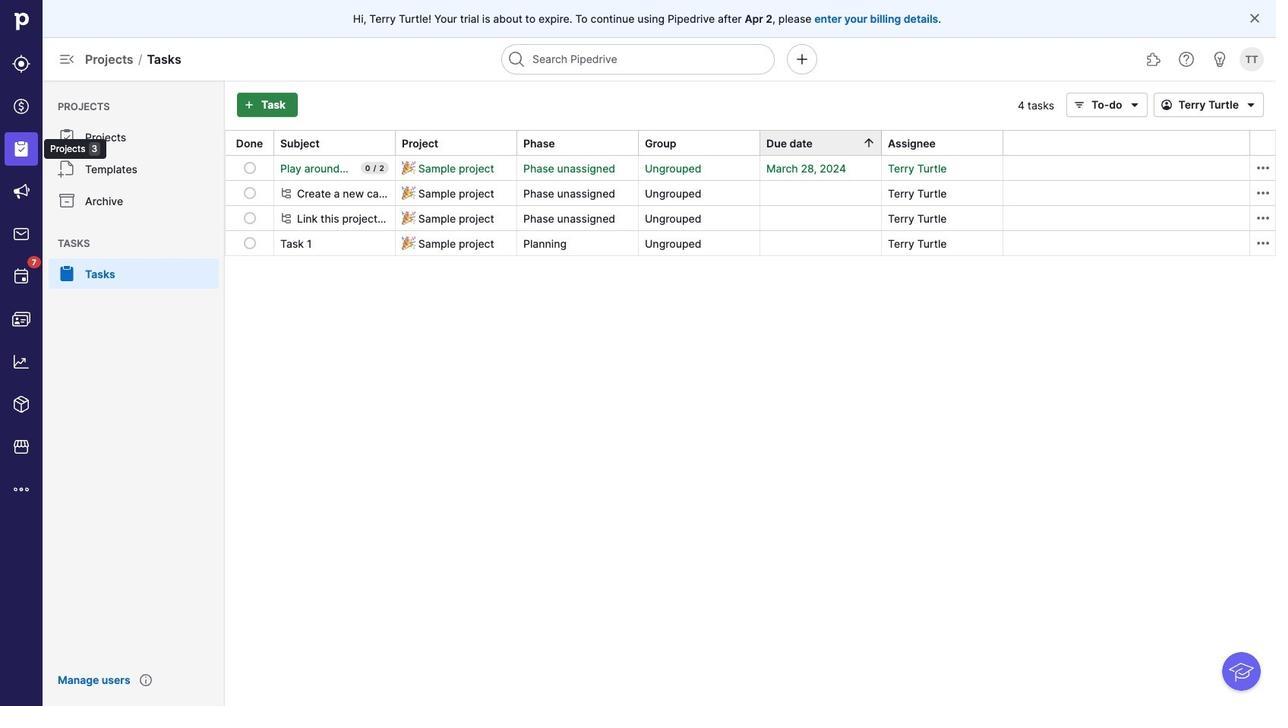 Task type: vqa. For each thing, say whether or not it's contained in the screenshot.
Projects ICON
yes



Task type: locate. For each thing, give the bounding box(es) containing it.
2 row from the top
[[226, 180, 1276, 205]]

deals image
[[12, 97, 30, 116]]

quick add image
[[793, 50, 812, 68]]

color secondary image
[[1254, 234, 1273, 252]]

color secondary image
[[1254, 159, 1273, 177], [1254, 184, 1273, 202], [280, 187, 293, 199], [1254, 209, 1273, 227], [280, 212, 293, 224]]

4 row from the top
[[226, 230, 1276, 255]]

products image
[[12, 395, 30, 413]]

menu item
[[0, 128, 43, 170], [43, 258, 225, 289]]

marketplace image
[[12, 438, 30, 456]]

row
[[226, 156, 1276, 180], [226, 180, 1276, 205], [226, 205, 1276, 230], [226, 230, 1276, 255]]

menu toggle image
[[58, 50, 76, 68]]

leads image
[[12, 55, 30, 73]]

color primary image
[[1243, 96, 1261, 114], [863, 137, 876, 149], [244, 162, 256, 174]]

1 horizontal spatial color primary image
[[863, 137, 876, 149]]

grid
[[225, 129, 1277, 256]]

color undefined image down color undefined image
[[58, 265, 76, 283]]

1 vertical spatial color primary image
[[863, 137, 876, 149]]

color undefined image inside menu item
[[58, 265, 76, 283]]

projects image
[[12, 140, 30, 158]]

campaigns image
[[12, 182, 30, 201]]

info image
[[140, 674, 152, 686]]

menu
[[0, 0, 107, 706], [43, 81, 225, 706]]

2 vertical spatial color primary image
[[244, 162, 256, 174]]

Search Pipedrive field
[[502, 44, 775, 74]]

color undefined image
[[58, 128, 76, 146], [58, 160, 76, 178], [58, 265, 76, 283], [12, 268, 30, 286]]

0 vertical spatial color primary image
[[1243, 96, 1261, 114]]

color primary image
[[1250, 12, 1262, 24], [1126, 96, 1144, 114], [1071, 99, 1089, 111], [1158, 99, 1176, 111], [244, 187, 256, 199], [244, 212, 256, 224], [244, 237, 256, 249]]

sales inbox image
[[12, 225, 30, 243]]



Task type: describe. For each thing, give the bounding box(es) containing it.
3 row from the top
[[226, 205, 1276, 230]]

color undefined image up contacts icon
[[12, 268, 30, 286]]

color undefined image up color undefined image
[[58, 160, 76, 178]]

insights image
[[12, 353, 30, 371]]

0 horizontal spatial color primary image
[[244, 162, 256, 174]]

color primary inverted image
[[240, 99, 258, 111]]

contacts image
[[12, 310, 30, 328]]

2 horizontal spatial color primary image
[[1243, 96, 1261, 114]]

home image
[[10, 10, 33, 33]]

color undefined image
[[58, 192, 76, 210]]

color undefined image right 'projects' image
[[58, 128, 76, 146]]

1 row from the top
[[226, 156, 1276, 180]]

knowledge center bot, also known as kc bot is an onboarding assistant that allows you to see the list of onboarding items in one place for quick and easy reference. this improves your in-app experience. image
[[1223, 652, 1262, 691]]

quick help image
[[1178, 50, 1196, 68]]

sales assistant image
[[1212, 50, 1230, 68]]

more image
[[12, 480, 30, 499]]

1 vertical spatial menu item
[[43, 258, 225, 289]]

0 vertical spatial menu item
[[0, 128, 43, 170]]



